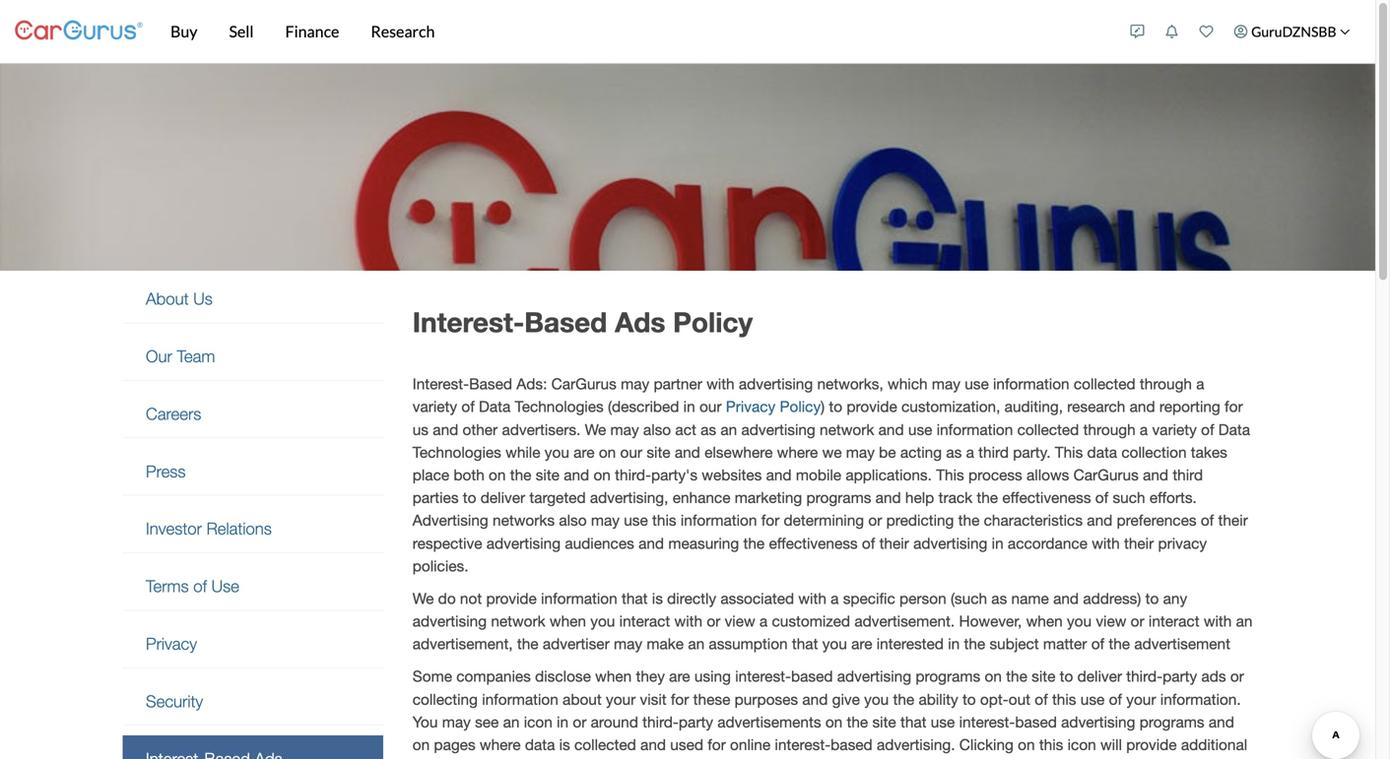 Task type: locate. For each thing, give the bounding box(es) containing it.
1 vertical spatial deliver
[[1078, 668, 1122, 686]]

1 horizontal spatial provide
[[847, 398, 897, 416]]

pages
[[434, 737, 476, 754]]

advertising down privacy policy
[[741, 421, 816, 439]]

0 vertical spatial cargurus
[[551, 375, 617, 393]]

view up assumption
[[725, 613, 755, 631]]

in
[[683, 398, 695, 416], [992, 535, 1004, 553], [948, 636, 960, 653]]

based up can
[[1015, 714, 1057, 731]]

be
[[879, 444, 896, 461]]

some
[[413, 668, 452, 686]]

0 horizontal spatial when
[[550, 613, 586, 631]]

1 vertical spatial provide
[[486, 590, 537, 608]]

0 horizontal spatial your
[[606, 691, 636, 709]]

accordance
[[1008, 535, 1088, 553]]

you down collecting
[[413, 714, 438, 731]]

privacy for privacy policy
[[726, 398, 776, 416]]

programs down information.
[[1140, 714, 1205, 731]]

interest- inside the "interest-based ads: cargurus may partner with advertising networks, which may use information collected through a variety of data technologies (described in our"
[[413, 375, 469, 393]]

also
[[643, 421, 671, 439], [559, 512, 587, 530]]

interest- up purposes
[[735, 668, 791, 686]]

deliver inside ) to provide customization, auditing, research and reporting for us and other advertisers. we may also act as an advertising network and use information collected through a variety of data technologies while you are on our site and elsewhere where we may be acting as a third party. this data collection takes place both on the site and on third-party's websites and mobile applications. this process allows cargurus and third parties to deliver targeted advertising, enhance marketing programs and help track the effectiveness of such efforts. advertising networks also may use this information for determining or predicting the characteristics and preferences of their respective advertising audiences and measuring the effectiveness of their advertising in accordance with their privacy policies.
[[481, 489, 525, 507]]

third- up advertising,
[[615, 467, 651, 484]]

you up matter
[[1067, 613, 1092, 631]]

1 horizontal spatial based
[[524, 305, 607, 338]]

in down however,
[[948, 636, 960, 653]]

network up advertisement,
[[491, 613, 546, 631]]

technologies up advertisers.
[[515, 398, 604, 416]]

collected down auditing,
[[1017, 421, 1079, 439]]

through up reporting
[[1140, 375, 1192, 393]]

cargurus right ads:
[[551, 375, 617, 393]]

provide right not
[[486, 590, 537, 608]]

may up audiences
[[591, 512, 620, 530]]

1 vertical spatial collected
[[1017, 421, 1079, 439]]

party.
[[1013, 444, 1051, 461]]

privacy for privacy
[[146, 635, 197, 654]]

interest-based ads: cargurus may partner with advertising networks, which may use information collected through a variety of data technologies (described in our
[[413, 375, 1205, 416]]

in up act
[[683, 398, 695, 416]]

the left the ability
[[893, 691, 915, 709]]

deliver
[[481, 489, 525, 507], [1078, 668, 1122, 686], [894, 759, 938, 760]]

audiences
[[565, 535, 634, 553]]

0 vertical spatial we
[[585, 421, 606, 439]]

0 vertical spatial privacy
[[726, 398, 776, 416]]

1 horizontal spatial your
[[1126, 691, 1156, 709]]

privacy up elsewhere
[[726, 398, 776, 416]]

1 vertical spatial third
[[1173, 467, 1203, 484]]

0 horizontal spatial deliver
[[481, 489, 525, 507]]

through inside ) to provide customization, auditing, research and reporting for us and other advertisers. we may also act as an advertising network and use information collected through a variety of data technologies while you are on our site and elsewhere where we may be acting as a third party. this data collection takes place both on the site and on third-party's websites and mobile applications. this process allows cargurus and third parties to deliver targeted advertising, enhance marketing programs and help track the effectiveness of such efforts. advertising networks also may use this information for determining or predicting the characteristics and preferences of their respective advertising audiences and measuring the effectiveness of their advertising in accordance with their privacy policies.
[[1083, 421, 1136, 439]]

reporting
[[1160, 398, 1221, 416]]

our up advertising,
[[620, 444, 642, 461]]

0 vertical spatial based
[[791, 668, 833, 686]]

data left practices
[[671, 759, 701, 760]]

our down partner
[[700, 398, 722, 416]]

use up icon
[[1081, 691, 1105, 709]]

1 your from the left
[[606, 691, 636, 709]]

team
[[177, 347, 215, 366]]

1 vertical spatial policy
[[780, 398, 821, 416]]

technologies inside the "interest-based ads: cargurus may partner with advertising networks, which may use information collected through a variety of data technologies (described in our"
[[515, 398, 604, 416]]

where down see
[[480, 737, 521, 754]]

the down the marketing at the right bottom
[[743, 535, 765, 553]]

of down determining
[[862, 535, 875, 553]]

2 interact from the left
[[1149, 613, 1200, 631]]

where up mobile
[[777, 444, 818, 461]]

provide inside some companies disclose when they are using interest-based advertising programs on the site to deliver third-party ads or collecting information about your visit for these purposes and give you the ability to opt-out of this use of your information. you may see an icon in or around third-party advertisements on the site that use interest-based advertising programs and on pages where data is collected and used for online interest-based advertising. clicking on this icon will provide additional information about the companies and data practices that were used to deliver the ad. you can opt out of delivery of targ
[[1126, 737, 1177, 754]]

1 horizontal spatial data
[[671, 759, 701, 760]]

0 vertical spatial data
[[1087, 444, 1117, 461]]

0 vertical spatial companies
[[456, 668, 531, 686]]

are inside ) to provide customization, auditing, research and reporting for us and other advertisers. we may also act as an advertising network and use information collected through a variety of data technologies while you are on our site and elsewhere where we may be acting as a third party. this data collection takes place both on the site and on third-party's websites and mobile applications. this process allows cargurus and third parties to deliver targeted advertising, enhance marketing programs and help track the effectiveness of such efforts. advertising networks also may use this information for determining or predicting the characteristics and preferences of their respective advertising audiences and measuring the effectiveness of their advertising in accordance with their privacy policies.
[[574, 444, 595, 461]]

0 vertical spatial party
[[1163, 668, 1197, 686]]

1 horizontal spatial you
[[994, 759, 1019, 760]]

partner
[[654, 375, 702, 393]]

is inside some companies disclose when they are using interest-based advertising programs on the site to deliver third-party ads or collecting information about your visit for these purposes and give you the ability to opt-out of this use of your information. you may see an icon in or around third-party advertisements on the site that use interest-based advertising programs and on pages where data is collected and used for online interest-based advertising. clicking on this icon will provide additional information about the companies and data practices that were used to deliver the ad. you can opt out of delivery of targ
[[559, 737, 570, 754]]

an inside some companies disclose when they are using interest-based advertising programs on the site to deliver third-party ads or collecting information about your visit for these purposes and give you the ability to opt-out of this use of your information. you may see an icon in or around third-party advertisements on the site that use interest-based advertising programs and on pages where data is collected and used for online interest-based advertising. clicking on this icon will provide additional information about the companies and data practices that were used to deliver the ad. you can opt out of delivery of targ
[[503, 714, 520, 731]]

finance button
[[269, 0, 355, 63]]

to
[[829, 398, 843, 416], [463, 489, 476, 507], [1146, 590, 1159, 608], [1060, 668, 1073, 686], [963, 691, 976, 709], [876, 759, 890, 760]]

0 horizontal spatial in
[[683, 398, 695, 416]]

0 horizontal spatial provide
[[486, 590, 537, 608]]

1 vertical spatial you
[[994, 759, 1019, 760]]

0 horizontal spatial privacy
[[146, 635, 197, 654]]

add a car review image
[[1131, 25, 1145, 38]]

0 horizontal spatial is
[[559, 737, 570, 754]]

sell
[[229, 22, 254, 41]]

ability
[[919, 691, 958, 709]]

use
[[965, 375, 989, 393], [908, 421, 933, 439], [624, 512, 648, 530], [1081, 691, 1105, 709], [931, 714, 955, 731]]

are right they
[[669, 668, 690, 686]]

data inside the "interest-based ads: cargurus may partner with advertising networks, which may use information collected through a variety of data technologies (described in our"
[[479, 398, 511, 416]]

third
[[979, 444, 1009, 461], [1173, 467, 1203, 484]]

1 vertical spatial we
[[413, 590, 434, 608]]

or inside ) to provide customization, auditing, research and reporting for us and other advertisers. we may also act as an advertising network and use information collected through a variety of data technologies while you are on our site and elsewhere where we may be acting as a third party. this data collection takes place both on the site and on third-party's websites and mobile applications. this process allows cargurus and third parties to deliver targeted advertising, enhance marketing programs and help track the effectiveness of such efforts. advertising networks also may use this information for determining or predicting the characteristics and preferences of their respective advertising audiences and measuring the effectiveness of their advertising in accordance with their privacy policies.
[[868, 512, 882, 530]]

data inside ) to provide customization, auditing, research and reporting for us and other advertisers. we may also act as an advertising network and use information collected through a variety of data technologies while you are on our site and elsewhere where we may be acting as a third party. this data collection takes place both on the site and on third-party's websites and mobile applications. this process allows cargurus and third parties to deliver targeted advertising, enhance marketing programs and help track the effectiveness of such efforts. advertising networks also may use this information for determining or predicting the characteristics and preferences of their respective advertising audiences and measuring the effectiveness of their advertising in accordance with their privacy policies.
[[1219, 421, 1250, 439]]

1 horizontal spatial as
[[946, 444, 962, 461]]

technologies up 'both'
[[413, 444, 501, 461]]

that up advertising.
[[901, 714, 927, 731]]

0 vertical spatial interest-
[[735, 668, 791, 686]]

0 vertical spatial in
[[683, 398, 695, 416]]

parties
[[413, 489, 459, 507]]

companies down 'around'
[[562, 759, 637, 760]]

2 horizontal spatial in
[[992, 535, 1004, 553]]

1 horizontal spatial party
[[1163, 668, 1197, 686]]

an right see
[[503, 714, 520, 731]]

we do not provide information that is directly associated with a specific person (such as name and address) to any advertising network when you interact with or view a customized advertisement. however, when you view or interact with an advertisement, the advertiser may make an assumption that you are interested in the subject matter of the advertisement
[[413, 590, 1253, 653]]

an
[[721, 421, 737, 439], [1236, 613, 1253, 631], [688, 636, 705, 653], [503, 714, 520, 731]]

0 vertical spatial used
[[670, 737, 703, 754]]

to down matter
[[1060, 668, 1073, 686]]

2 vertical spatial deliver
[[894, 759, 938, 760]]

1 vertical spatial companies
[[562, 759, 637, 760]]

0 horizontal spatial variety
[[413, 398, 457, 416]]

1 vertical spatial used
[[839, 759, 872, 760]]

any
[[1163, 590, 1187, 608]]

advertising down predicting
[[913, 535, 988, 553]]

0 horizontal spatial we
[[413, 590, 434, 608]]

cargurus
[[551, 375, 617, 393], [1074, 467, 1139, 484]]

the down process
[[977, 489, 998, 507]]

interest-
[[413, 305, 524, 338], [413, 375, 469, 393]]

2 view from the left
[[1096, 613, 1127, 631]]

2 vertical spatial in
[[948, 636, 960, 653]]

programs
[[806, 489, 871, 507], [916, 668, 981, 686], [1140, 714, 1205, 731]]

are down advertisers.
[[574, 444, 595, 461]]

(described
[[608, 398, 679, 416]]

2 vertical spatial interest-
[[775, 737, 831, 754]]

about
[[563, 691, 602, 709], [493, 759, 532, 760]]

1 vertical spatial based
[[469, 375, 512, 393]]

this up icon
[[1052, 691, 1076, 709]]

1 interest- from the top
[[413, 305, 524, 338]]

their down preferences
[[1124, 535, 1154, 553]]

the up the 'opt-'
[[1006, 668, 1028, 686]]

use
[[211, 577, 239, 596]]

(such
[[951, 590, 987, 608]]

use inside the "interest-based ads: cargurus may partner with advertising networks, which may use information collected through a variety of data technologies (described in our"
[[965, 375, 989, 393]]

1 horizontal spatial variety
[[1152, 421, 1197, 439]]

1 vertical spatial our
[[620, 444, 642, 461]]

1 vertical spatial is
[[559, 737, 570, 754]]

around
[[591, 714, 638, 731]]

delivery
[[1123, 759, 1175, 760]]

on
[[599, 444, 616, 461], [489, 467, 506, 484], [594, 467, 611, 484], [985, 668, 1002, 686], [826, 714, 843, 731], [413, 737, 430, 754], [1018, 737, 1035, 754]]

2 horizontal spatial data
[[1087, 444, 1117, 461]]

careers
[[146, 404, 201, 424]]

websites
[[702, 467, 762, 484]]

0 horizontal spatial companies
[[456, 668, 531, 686]]

variety down reporting
[[1152, 421, 1197, 439]]

when left they
[[595, 668, 632, 686]]

our
[[700, 398, 722, 416], [620, 444, 642, 461]]

0 horizontal spatial policy
[[673, 305, 753, 338]]

see
[[475, 714, 499, 731]]

0 horizontal spatial third
[[979, 444, 1009, 461]]

0 vertical spatial variety
[[413, 398, 457, 416]]

based for ads:
[[469, 375, 512, 393]]

provide down networks,
[[847, 398, 897, 416]]

you
[[413, 714, 438, 731], [994, 759, 1019, 760]]

is left directly
[[652, 590, 663, 608]]

0 horizontal spatial our
[[620, 444, 642, 461]]

of right matter
[[1091, 636, 1105, 653]]

is
[[652, 590, 663, 608], [559, 737, 570, 754]]

0 vertical spatial interest-
[[413, 305, 524, 338]]

while
[[506, 444, 540, 461]]

collected inside some companies disclose when they are using interest-based advertising programs on the site to deliver third-party ads or collecting information about your visit for these purposes and give you the ability to opt-out of this use of your information. you may see an icon in or around third-party advertisements on the site that use interest-based advertising programs and on pages where data is collected and used for online interest-based advertising. clicking on this icon will provide additional information about the companies and data practices that were used to deliver the ad. you can opt out of delivery of targ
[[574, 737, 636, 754]]

interest-
[[735, 668, 791, 686], [959, 714, 1015, 731], [775, 737, 831, 754]]

of up takes
[[1201, 421, 1214, 439]]

their down predicting
[[879, 535, 909, 553]]

collection
[[1122, 444, 1187, 461]]

also down targeted
[[559, 512, 587, 530]]

0 horizontal spatial network
[[491, 613, 546, 631]]

third- down advertisement
[[1126, 668, 1163, 686]]

we
[[585, 421, 606, 439], [413, 590, 434, 608]]

collected inside the "interest-based ads: cargurus may partner with advertising networks, which may use information collected through a variety of data technologies (described in our"
[[1074, 375, 1136, 393]]

1 vertical spatial where
[[480, 737, 521, 754]]

0 vertical spatial this
[[1055, 444, 1083, 461]]

data
[[1087, 444, 1117, 461], [525, 737, 555, 754], [671, 759, 701, 760]]

1 horizontal spatial data
[[1219, 421, 1250, 439]]

privacy inside privacy link
[[146, 635, 197, 654]]

data down research
[[1087, 444, 1117, 461]]

in inside ) to provide customization, auditing, research and reporting for us and other advertisers. we may also act as an advertising network and use information collected through a variety of data technologies while you are on our site and elsewhere where we may be acting as a third party. this data collection takes place both on the site and on third-party's websites and mobile applications. this process allows cargurus and third parties to deliver targeted advertising, enhance marketing programs and help track the effectiveness of such efforts. advertising networks also may use this information for determining or predicting the characteristics and preferences of their respective advertising audiences and measuring the effectiveness of their advertising in accordance with their privacy policies.
[[992, 535, 1004, 553]]

privacy policy
[[726, 398, 821, 416]]

1 vertical spatial this
[[936, 467, 964, 484]]

our team link
[[123, 333, 383, 380]]

programs up determining
[[806, 489, 871, 507]]

0 horizontal spatial view
[[725, 613, 755, 631]]

as inside we do not provide information that is directly associated with a specific person (such as name and address) to any advertising network when you interact with or view a customized advertisement. however, when you view or interact with an advertisement, the advertiser may make an assumption that you are interested in the subject matter of the advertisement
[[992, 590, 1007, 608]]

or down "address)"
[[1131, 613, 1145, 631]]

technologies
[[515, 398, 604, 416], [413, 444, 501, 461]]

opt-
[[980, 691, 1009, 709]]

0 horizontal spatial as
[[701, 421, 716, 439]]

1 horizontal spatial through
[[1140, 375, 1192, 393]]

based for ads
[[524, 305, 607, 338]]

our inside ) to provide customization, auditing, research and reporting for us and other advertisers. we may also act as an advertising network and use information collected through a variety of data technologies while you are on our site and elsewhere where we may be acting as a third party. this data collection takes place both on the site and on third-party's websites and mobile applications. this process allows cargurus and third parties to deliver targeted advertising, enhance marketing programs and help track the effectiveness of such efforts. advertising networks also may use this information for determining or predicting the characteristics and preferences of their respective advertising audiences and measuring the effectiveness of their advertising in accordance with their privacy policies.
[[620, 444, 642, 461]]

this inside ) to provide customization, auditing, research and reporting for us and other advertisers. we may also act as an advertising network and use information collected through a variety of data technologies while you are on our site and elsewhere where we may be acting as a third party. this data collection takes place both on the site and on third-party's websites and mobile applications. this process allows cargurus and third parties to deliver targeted advertising, enhance marketing programs and help track the effectiveness of such efforts. advertising networks also may use this information for determining or predicting the characteristics and preferences of their respective advertising audiences and measuring the effectiveness of their advertising in accordance with their privacy policies.
[[652, 512, 676, 530]]

and
[[1130, 398, 1155, 416], [433, 421, 458, 439], [879, 421, 904, 439], [675, 444, 700, 461], [564, 467, 589, 484], [766, 467, 792, 484], [1143, 467, 1169, 484], [876, 489, 901, 507], [1087, 512, 1113, 530], [639, 535, 664, 553], [1053, 590, 1079, 608], [802, 691, 828, 709], [1209, 714, 1234, 731], [641, 737, 666, 754], [641, 759, 666, 760]]

information
[[993, 375, 1070, 393], [937, 421, 1013, 439], [681, 512, 757, 530], [541, 590, 617, 608], [482, 691, 558, 709], [413, 759, 489, 760]]

0 horizontal spatial through
[[1083, 421, 1136, 439]]

information up advertiser
[[541, 590, 617, 608]]

1 horizontal spatial cargurus
[[1074, 467, 1139, 484]]

2 vertical spatial collected
[[574, 737, 636, 754]]

view down "address)"
[[1096, 613, 1127, 631]]

0 vertical spatial you
[[413, 714, 438, 731]]

when up advertiser
[[550, 613, 586, 631]]

menu
[[123, 276, 383, 760]]

of down will
[[1105, 759, 1118, 760]]

1 vertical spatial as
[[946, 444, 962, 461]]

0 vertical spatial are
[[574, 444, 595, 461]]

our team
[[146, 347, 215, 366]]

cargurus inside the "interest-based ads: cargurus may partner with advertising networks, which may use information collected through a variety of data technologies (described in our"
[[551, 375, 617, 393]]

0 vertical spatial this
[[652, 512, 676, 530]]

as right act
[[701, 421, 716, 439]]

place
[[413, 467, 449, 484]]

allows
[[1027, 467, 1069, 484]]

this up track
[[936, 467, 964, 484]]

0 horizontal spatial are
[[574, 444, 595, 461]]

0 horizontal spatial data
[[479, 398, 511, 416]]

measuring
[[668, 535, 739, 553]]

a up reporting
[[1196, 375, 1205, 393]]

1 vertical spatial through
[[1083, 421, 1136, 439]]

collected inside ) to provide customization, auditing, research and reporting for us and other advertisers. we may also act as an advertising network and use information collected through a variety of data technologies while you are on our site and elsewhere where we may be acting as a third party. this data collection takes place both on the site and on third-party's websites and mobile applications. this process allows cargurus and third parties to deliver targeted advertising, enhance marketing programs and help track the effectiveness of such efforts. advertising networks also may use this information for determining or predicting the characteristics and preferences of their respective advertising audiences and measuring the effectiveness of their advertising in accordance with their privacy policies.
[[1017, 421, 1079, 439]]

chevron down image
[[1340, 26, 1350, 37]]

party down the these
[[679, 714, 713, 731]]

as
[[701, 421, 716, 439], [946, 444, 962, 461], [992, 590, 1007, 608]]

to down 'both'
[[463, 489, 476, 507]]

advertisement.
[[855, 613, 955, 631]]

variety up us
[[413, 398, 457, 416]]

effectiveness
[[1002, 489, 1091, 507], [769, 535, 858, 553]]

you inside some companies disclose when they are using interest-based advertising programs on the site to deliver third-party ads or collecting information about your visit for these purposes and give you the ability to opt-out of this use of your information. you may see an icon in or around third-party advertisements on the site that use interest-based advertising programs and on pages where data is collected and used for online interest-based advertising. clicking on this icon will provide additional information about the companies and data practices that were used to deliver the ad. you can opt out of delivery of targ
[[864, 691, 889, 709]]

advertising up will
[[1061, 714, 1136, 731]]

programs up the ability
[[916, 668, 981, 686]]

0 vertical spatial through
[[1140, 375, 1192, 393]]

based left ads:
[[469, 375, 512, 393]]

menu bar
[[143, 0, 1120, 63]]

use up the acting
[[908, 421, 933, 439]]

2 interest- from the top
[[413, 375, 469, 393]]

0 horizontal spatial based
[[469, 375, 512, 393]]

1 horizontal spatial out
[[1079, 759, 1101, 760]]

an up elsewhere
[[721, 421, 737, 439]]

1 horizontal spatial network
[[820, 421, 874, 439]]

1 horizontal spatial where
[[777, 444, 818, 461]]

1 vertical spatial data
[[525, 737, 555, 754]]

1 horizontal spatial is
[[652, 590, 663, 608]]

advertising up privacy policy link
[[739, 375, 813, 393]]

when inside some companies disclose when they are using interest-based advertising programs on the site to deliver third-party ads or collecting information about your visit for these purposes and give you the ability to opt-out of this use of your information. you may see an icon in or around third-party advertisements on the site that use interest-based advertising programs and on pages where data is collected and used for online interest-based advertising. clicking on this icon will provide additional information about the companies and data practices that were used to deliver the ad. you can opt out of delivery of targ
[[595, 668, 632, 686]]

of inside the "interest-based ads: cargurus may partner with advertising networks, which may use information collected through a variety of data technologies (described in our"
[[461, 398, 475, 416]]

based
[[791, 668, 833, 686], [1015, 714, 1057, 731], [831, 737, 873, 754]]

terms
[[146, 577, 189, 596]]

data
[[479, 398, 511, 416], [1219, 421, 1250, 439]]

buy
[[170, 22, 198, 41]]

1 vertical spatial network
[[491, 613, 546, 631]]

programs inside ) to provide customization, auditing, research and reporting for us and other advertisers. we may also act as an advertising network and use information collected through a variety of data technologies while you are on our site and elsewhere where we may be acting as a third party. this data collection takes place both on the site and on third-party's websites and mobile applications. this process allows cargurus and third parties to deliver targeted advertising, enhance marketing programs and help track the effectiveness of such efforts. advertising networks also may use this information for determining or predicting the characteristics and preferences of their respective advertising audiences and measuring the effectiveness of their advertising in accordance with their privacy policies.
[[806, 489, 871, 507]]

this up opt
[[1039, 737, 1063, 754]]

research
[[1067, 398, 1126, 416]]

this down advertising,
[[652, 512, 676, 530]]

interact down any
[[1149, 613, 1200, 631]]

0 vertical spatial policy
[[673, 305, 753, 338]]

0 vertical spatial is
[[652, 590, 663, 608]]

0 horizontal spatial programs
[[806, 489, 871, 507]]

applications.
[[846, 467, 932, 484]]

ads:
[[517, 375, 547, 393]]

based up the 'give'
[[791, 668, 833, 686]]

provide inside ) to provide customization, auditing, research and reporting for us and other advertisers. we may also act as an advertising network and use information collected through a variety of data technologies while you are on our site and elsewhere where we may be acting as a third party. this data collection takes place both on the site and on third-party's websites and mobile applications. this process allows cargurus and third parties to deliver targeted advertising, enhance marketing programs and help track the effectiveness of such efforts. advertising networks also may use this information for determining or predicting the characteristics and preferences of their respective advertising audiences and measuring the effectiveness of their advertising in accordance with their privacy policies.
[[847, 398, 897, 416]]

collected down 'around'
[[574, 737, 636, 754]]

variety
[[413, 398, 457, 416], [1152, 421, 1197, 439]]

use down the ability
[[931, 714, 955, 731]]

out down icon
[[1079, 759, 1101, 760]]

both
[[454, 467, 485, 484]]

based up were
[[831, 737, 873, 754]]

information up auditing,
[[993, 375, 1070, 393]]

marketing
[[735, 489, 802, 507]]

based inside the "interest-based ads: cargurus may partner with advertising networks, which may use information collected through a variety of data technologies (described in our"
[[469, 375, 512, 393]]

their
[[1218, 512, 1248, 530], [879, 535, 909, 553], [1124, 535, 1154, 553]]

2 horizontal spatial provide
[[1126, 737, 1177, 754]]

track
[[939, 489, 973, 507]]

a up process
[[966, 444, 974, 461]]

you right the 'give'
[[864, 691, 889, 709]]

investor
[[146, 519, 202, 539]]

0 vertical spatial deliver
[[481, 489, 525, 507]]

party
[[1163, 668, 1197, 686], [679, 714, 713, 731]]

also down (described
[[643, 421, 671, 439]]

1 vertical spatial based
[[1015, 714, 1057, 731]]

an inside ) to provide customization, auditing, research and reporting for us and other advertisers. we may also act as an advertising network and use information collected through a variety of data technologies while you are on our site and elsewhere where we may be acting as a third party. this data collection takes place both on the site and on third-party's websites and mobile applications. this process allows cargurus and third parties to deliver targeted advertising, enhance marketing programs and help track the effectiveness of such efforts. advertising networks also may use this information for determining or predicting the characteristics and preferences of their respective advertising audiences and measuring the effectiveness of their advertising in accordance with their privacy policies.
[[721, 421, 737, 439]]

0 vertical spatial where
[[777, 444, 818, 461]]

2 horizontal spatial deliver
[[1078, 668, 1122, 686]]

collected up research
[[1074, 375, 1136, 393]]

investor relations
[[146, 519, 272, 539]]

0 vertical spatial effectiveness
[[1002, 489, 1091, 507]]

user icon image
[[1234, 25, 1248, 38]]

we inside we do not provide information that is directly associated with a specific person (such as name and address) to any advertising network when you interact with or view a customized advertisement. however, when you view or interact with an advertisement, the advertiser may make an assumption that you are interested in the subject matter of the advertisement
[[413, 590, 434, 608]]



Task type: vqa. For each thing, say whether or not it's contained in the screenshot.
the bottom '4+'
no



Task type: describe. For each thing, give the bounding box(es) containing it.
1 horizontal spatial this
[[1055, 444, 1083, 461]]

1 horizontal spatial effectiveness
[[1002, 489, 1091, 507]]

icon
[[1068, 737, 1096, 754]]

you inside ) to provide customization, auditing, research and reporting for us and other advertisers. we may also act as an advertising network and use information collected through a variety of data technologies while you are on our site and elsewhere where we may be acting as a third party. this data collection takes place both on the site and on third-party's websites and mobile applications. this process allows cargurus and third parties to deliver targeted advertising, enhance marketing programs and help track the effectiveness of such efforts. advertising networks also may use this information for determining or predicting the characteristics and preferences of their respective advertising audiences and measuring the effectiveness of their advertising in accordance with their privacy policies.
[[545, 444, 569, 461]]

advertising inside we do not provide information that is directly associated with a specific person (such as name and address) to any advertising network when you interact with or view a customized advertisement. however, when you view or interact with an advertisement, the advertiser may make an assumption that you are interested in the subject matter of the advertisement
[[413, 613, 487, 631]]

address)
[[1083, 590, 1141, 608]]

0 horizontal spatial this
[[936, 467, 964, 484]]

advertisers.
[[502, 421, 581, 439]]

ads
[[615, 305, 665, 338]]

customization,
[[902, 398, 1000, 416]]

for right reporting
[[1225, 398, 1243, 416]]

information down customization,
[[937, 421, 1013, 439]]

information up icon in
[[482, 691, 558, 709]]

may inside we do not provide information that is directly associated with a specific person (such as name and address) to any advertising network when you interact with or view a customized advertisement. however, when you view or interact with an advertisement, the advertiser may make an assumption that you are interested in the subject matter of the advertisement
[[614, 636, 643, 653]]

0 vertical spatial about
[[563, 691, 602, 709]]

1 vertical spatial out
[[1079, 759, 1101, 760]]

of down the additional
[[1179, 759, 1192, 760]]

menu bar containing buy
[[143, 0, 1120, 63]]

practices
[[705, 759, 767, 760]]

0 vertical spatial third
[[979, 444, 1009, 461]]

provide inside we do not provide information that is directly associated with a specific person (such as name and address) to any advertising network when you interact with or view a customized advertisement. however, when you view or interact with an advertisement, the advertiser may make an assumption that you are interested in the subject matter of the advertisement
[[486, 590, 537, 608]]

privacy
[[1158, 535, 1207, 553]]

advertising down "networks"
[[487, 535, 561, 553]]

0 horizontal spatial out
[[1009, 691, 1031, 709]]

acting
[[900, 444, 942, 461]]

with down directly
[[674, 613, 703, 631]]

information inside the "interest-based ads: cargurus may partner with advertising networks, which may use information collected through a variety of data technologies (described in our"
[[993, 375, 1070, 393]]

give
[[832, 691, 860, 709]]

were
[[802, 759, 834, 760]]

efforts.
[[1150, 489, 1197, 507]]

variety inside the "interest-based ads: cargurus may partner with advertising networks, which may use information collected through a variety of data technologies (described in our"
[[413, 398, 457, 416]]

buy button
[[155, 0, 213, 63]]

characteristics
[[984, 512, 1083, 530]]

cargurus logo homepage link image
[[15, 3, 143, 60]]

the down icon in
[[537, 759, 558, 760]]

0 horizontal spatial about
[[493, 759, 532, 760]]

1 horizontal spatial programs
[[916, 668, 981, 686]]

2 vertical spatial based
[[831, 737, 873, 754]]

with up advertisement
[[1204, 613, 1232, 631]]

saved cars image
[[1200, 25, 1214, 38]]

in inside the "interest-based ads: cargurus may partner with advertising networks, which may use information collected through a variety of data technologies (described in our"
[[683, 398, 695, 416]]

interest- for interest-based ads: cargurus may partner with advertising networks, which may use information collected through a variety of data technologies (described in our
[[413, 375, 469, 393]]

investor relations link
[[123, 506, 383, 553]]

open notifications image
[[1165, 25, 1179, 38]]

will
[[1101, 737, 1122, 754]]

interest- for interest-based ads policy
[[413, 305, 524, 338]]

and inside we do not provide information that is directly associated with a specific person (such as name and address) to any advertising network when you interact with or view a customized advertisement. however, when you view or interact with an advertisement, the advertiser may make an assumption that you are interested in the subject matter of the advertisement
[[1053, 590, 1079, 608]]

us
[[193, 289, 213, 308]]

an right make
[[688, 636, 705, 653]]

information up measuring
[[681, 512, 757, 530]]

advertiser
[[543, 636, 610, 653]]

auditing,
[[1005, 398, 1063, 416]]

mobile
[[796, 467, 842, 484]]

determining
[[784, 512, 864, 530]]

that up make
[[622, 590, 648, 608]]

the down the 'give'
[[847, 714, 868, 731]]

may left be
[[846, 444, 875, 461]]

site up advertising.
[[872, 714, 896, 731]]

associated
[[721, 590, 794, 608]]

with inside ) to provide customization, auditing, research and reporting for us and other advertisers. we may also act as an advertising network and use information collected through a variety of data technologies while you are on our site and elsewhere where we may be acting as a third party. this data collection takes place both on the site and on third-party's websites and mobile applications. this process allows cargurus and third parties to deliver targeted advertising, enhance marketing programs and help track the effectiveness of such efforts. advertising networks also may use this information for determining or predicting the characteristics and preferences of their respective advertising audiences and measuring the effectiveness of their advertising in accordance with their privacy policies.
[[1092, 535, 1120, 553]]

the down while
[[510, 467, 532, 484]]

1 horizontal spatial policy
[[780, 398, 821, 416]]

are inside we do not provide information that is directly associated with a specific person (such as name and address) to any advertising network when you interact with or view a customized advertisement. however, when you view or interact with an advertisement, the advertiser may make an assumption that you are interested in the subject matter of the advertisement
[[851, 636, 872, 653]]

1 horizontal spatial deliver
[[894, 759, 938, 760]]

0 vertical spatial also
[[643, 421, 671, 439]]

purposes
[[735, 691, 798, 709]]

is inside we do not provide information that is directly associated with a specific person (such as name and address) to any advertising network when you interact with or view a customized advertisement. however, when you view or interact with an advertisement, the advertiser may make an assumption that you are interested in the subject matter of the advertisement
[[652, 590, 663, 608]]

the down however,
[[964, 636, 985, 653]]

targeted
[[529, 489, 586, 507]]

some companies disclose when they are using interest-based advertising programs on the site to deliver third-party ads or collecting information about your visit for these purposes and give you the ability to opt-out of this use of your information. you may see an icon in or around third-party advertisements on the site that use interest-based advertising programs and on pages where data is collected and used for online interest-based advertising. clicking on this icon will provide additional information about the companies and data practices that were used to deliver the ad. you can opt out of delivery of targ
[[413, 668, 1253, 760]]

research
[[371, 22, 435, 41]]

elsewhere
[[705, 444, 773, 461]]

for right the visit
[[671, 691, 689, 709]]

advertisement
[[1134, 636, 1231, 653]]

or down directly
[[707, 613, 721, 631]]

collecting
[[413, 691, 478, 709]]

a inside the "interest-based ads: cargurus may partner with advertising networks, which may use information collected through a variety of data technologies (described in our"
[[1196, 375, 1205, 393]]

subject
[[990, 636, 1039, 653]]

to right )
[[829, 398, 843, 416]]

a up collection on the right of the page
[[1140, 421, 1148, 439]]

advertising.
[[877, 737, 955, 754]]

not
[[460, 590, 482, 608]]

site up party's on the bottom
[[647, 444, 671, 461]]

a up customized at bottom
[[831, 590, 839, 608]]

to left the 'opt-'
[[963, 691, 976, 709]]

0 vertical spatial as
[[701, 421, 716, 439]]

technologies inside ) to provide customization, auditing, research and reporting for us and other advertisers. we may also act as an advertising network and use information collected through a variety of data technologies while you are on our site and elsewhere where we may be acting as a third party. this data collection takes place both on the site and on third-party's websites and mobile applications. this process allows cargurus and third parties to deliver targeted advertising, enhance marketing programs and help track the effectiveness of such efforts. advertising networks also may use this information for determining or predicting the characteristics and preferences of their respective advertising audiences and measuring the effectiveness of their advertising in accordance with their privacy policies.
[[413, 444, 501, 461]]

the left ad. on the bottom right of the page
[[943, 759, 964, 760]]

)
[[821, 398, 825, 416]]

you up advertiser
[[590, 613, 615, 631]]

of left such
[[1095, 489, 1109, 507]]

security
[[146, 692, 203, 711]]

or right ads
[[1230, 668, 1244, 686]]

other
[[463, 421, 498, 439]]

of right the 'opt-'
[[1035, 691, 1048, 709]]

variety inside ) to provide customization, auditing, research and reporting for us and other advertisers. we may also act as an advertising network and use information collected through a variety of data technologies while you are on our site and elsewhere where we may be acting as a third party. this data collection takes place both on the site and on third-party's websites and mobile applications. this process allows cargurus and third parties to deliver targeted advertising, enhance marketing programs and help track the effectiveness of such efforts. advertising networks also may use this information for determining or predicting the characteristics and preferences of their respective advertising audiences and measuring the effectiveness of their advertising in accordance with their privacy policies.
[[1152, 421, 1197, 439]]

with up customized at bottom
[[798, 590, 827, 608]]

use down advertising,
[[624, 512, 648, 530]]

our inside the "interest-based ads: cargurus may partner with advertising networks, which may use information collected through a variety of data technologies (described in our"
[[700, 398, 722, 416]]

the up disclose
[[517, 636, 539, 653]]

of up privacy on the right of page
[[1201, 512, 1214, 530]]

or right icon in
[[573, 714, 587, 731]]

such
[[1113, 489, 1145, 507]]

a down associated
[[760, 613, 768, 631]]

to down advertising.
[[876, 759, 890, 760]]

policies.
[[413, 558, 469, 575]]

information down pages
[[413, 759, 489, 760]]

2 vertical spatial third-
[[643, 714, 679, 731]]

press link
[[123, 449, 383, 495]]

you down customized at bottom
[[822, 636, 847, 653]]

0 horizontal spatial their
[[879, 535, 909, 553]]

networks
[[493, 512, 555, 530]]

of inside menu
[[193, 577, 207, 596]]

of up will
[[1109, 691, 1122, 709]]

online
[[730, 737, 771, 754]]

information inside we do not provide information that is directly associated with a specific person (such as name and address) to any advertising network when you interact with or view a customized advertisement. however, when you view or interact with an advertisement, the advertiser may make an assumption that you are interested in the subject matter of the advertisement
[[541, 590, 617, 608]]

make
[[647, 636, 684, 653]]

relations
[[207, 519, 272, 539]]

0 horizontal spatial also
[[559, 512, 587, 530]]

ads
[[1202, 668, 1226, 686]]

where inside some companies disclose when they are using interest-based advertising programs on the site to deliver third-party ads or collecting information about your visit for these purposes and give you the ability to opt-out of this use of your information. you may see an icon in or around third-party advertisements on the site that use interest-based advertising programs and on pages where data is collected and used for online interest-based advertising. clicking on this icon will provide additional information about the companies and data practices that were used to deliver the ad. you can opt out of delivery of targ
[[480, 737, 521, 754]]

0 horizontal spatial you
[[413, 714, 438, 731]]

disclose
[[535, 668, 591, 686]]

terms of use
[[146, 577, 239, 596]]

cargurus logo homepage link link
[[15, 3, 143, 60]]

1 vertical spatial interest-
[[959, 714, 1015, 731]]

that down customized at bottom
[[792, 636, 818, 653]]

of inside we do not provide information that is directly associated with a specific person (such as name and address) to any advertising network when you interact with or view a customized advertisement. however, when you view or interact with an advertisement, the advertiser may make an assumption that you are interested in the subject matter of the advertisement
[[1091, 636, 1105, 653]]

opt
[[1052, 759, 1075, 760]]

additional
[[1181, 737, 1248, 754]]

data inside ) to provide customization, auditing, research and reporting for us and other advertisers. we may also act as an advertising network and use information collected through a variety of data technologies while you are on our site and elsewhere where we may be acting as a third party. this data collection takes place both on the site and on third-party's websites and mobile applications. this process allows cargurus and third parties to deliver targeted advertising, enhance marketing programs and help track the effectiveness of such efforts. advertising networks also may use this information for determining or predicting the characteristics and preferences of their respective advertising audiences and measuring the effectiveness of their advertising in accordance with their privacy policies.
[[1087, 444, 1117, 461]]

advertising inside the "interest-based ads: cargurus may partner with advertising networks, which may use information collected through a variety of data technologies (described in our"
[[739, 375, 813, 393]]

for down the marketing at the right bottom
[[761, 512, 780, 530]]

2 horizontal spatial their
[[1218, 512, 1248, 530]]

cargurus inside ) to provide customization, auditing, research and reporting for us and other advertisers. we may also act as an advertising network and use information collected through a variety of data technologies while you are on our site and elsewhere where we may be acting as a third party. this data collection takes place both on the site and on third-party's websites and mobile applications. this process allows cargurus and third parties to deliver targeted advertising, enhance marketing programs and help track the effectiveness of such efforts. advertising networks also may use this information for determining or predicting the characteristics and preferences of their respective advertising audiences and measuring the effectiveness of their advertising in accordance with their privacy policies.
[[1074, 467, 1139, 484]]

about
[[146, 289, 189, 308]]

where inside ) to provide customization, auditing, research and reporting for us and other advertisers. we may also act as an advertising network and use information collected through a variety of data technologies while you are on our site and elsewhere where we may be acting as a third party. this data collection takes place both on the site and on third-party's websites and mobile applications. this process allows cargurus and third parties to deliver targeted advertising, enhance marketing programs and help track the effectiveness of such efforts. advertising networks also may use this information for determining or predicting the characteristics and preferences of their respective advertising audiences and measuring the effectiveness of their advertising in accordance with their privacy policies.
[[777, 444, 818, 461]]

help
[[905, 489, 934, 507]]

1 interact from the left
[[619, 613, 670, 631]]

interest-based ads policy
[[413, 305, 753, 338]]

sell button
[[213, 0, 269, 63]]

specific
[[843, 590, 895, 608]]

advertisement,
[[413, 636, 513, 653]]

icon in
[[524, 714, 569, 731]]

careers link
[[123, 391, 383, 438]]

our
[[146, 347, 172, 366]]

1 view from the left
[[725, 613, 755, 631]]

they
[[636, 668, 665, 686]]

research button
[[355, 0, 451, 63]]

with inside the "interest-based ads: cargurus may partner with advertising networks, which may use information collected through a variety of data technologies (described in our"
[[707, 375, 735, 393]]

site up targeted
[[536, 467, 560, 484]]

may up (described
[[621, 375, 650, 393]]

assumption
[[709, 636, 788, 653]]

networks,
[[817, 375, 884, 393]]

to inside we do not provide information that is directly associated with a specific person (such as name and address) to any advertising network when you interact with or view a customized advertisement. however, when you view or interact with an advertisement, the advertiser may make an assumption that you are interested in the subject matter of the advertisement
[[1146, 590, 1159, 608]]

through inside the "interest-based ads: cargurus may partner with advertising networks, which may use information collected through a variety of data technologies (described in our"
[[1140, 375, 1192, 393]]

interested
[[877, 636, 944, 653]]

that left were
[[772, 759, 798, 760]]

an up information.
[[1236, 613, 1253, 631]]

may inside some companies disclose when they are using interest-based advertising programs on the site to deliver third-party ads or collecting information about your visit for these purposes and give you the ability to opt-out of this use of your information. you may see an icon in or around third-party advertisements on the site that use interest-based advertising programs and on pages where data is collected and used for online interest-based advertising. clicking on this icon will provide additional information about the companies and data practices that were used to deliver the ad. you can opt out of delivery of targ
[[442, 714, 471, 731]]

are inside some companies disclose when they are using interest-based advertising programs on the site to deliver third-party ads or collecting information about your visit for these purposes and give you the ability to opt-out of this use of your information. you may see an icon in or around third-party advertisements on the site that use interest-based advertising programs and on pages where data is collected and used for online interest-based advertising. clicking on this icon will provide additional information about the companies and data practices that were used to deliver the ad. you can opt out of delivery of targ
[[669, 668, 690, 686]]

visit
[[640, 691, 667, 709]]

1 horizontal spatial third
[[1173, 467, 1203, 484]]

2 your from the left
[[1126, 691, 1156, 709]]

we inside ) to provide customization, auditing, research and reporting for us and other advertisers. we may also act as an advertising network and use information collected through a variety of data technologies while you are on our site and elsewhere where we may be acting as a third party. this data collection takes place both on the site and on third-party's websites and mobile applications. this process allows cargurus and third parties to deliver targeted advertising, enhance marketing programs and help track the effectiveness of such efforts. advertising networks also may use this information for determining or predicting the characteristics and preferences of their respective advertising audiences and measuring the effectiveness of their advertising in accordance with their privacy policies.
[[585, 421, 606, 439]]

the down track
[[958, 512, 980, 530]]

the down "address)"
[[1109, 636, 1130, 653]]

0 horizontal spatial data
[[525, 737, 555, 754]]

which
[[888, 375, 928, 393]]

customized
[[772, 613, 850, 631]]

directly
[[667, 590, 716, 608]]

finance
[[285, 22, 339, 41]]

0 horizontal spatial used
[[670, 737, 703, 754]]

advertising up the 'give'
[[837, 668, 911, 686]]

about us
[[146, 289, 213, 308]]

network inside we do not provide information that is directly associated with a specific person (such as name and address) to any advertising network when you interact with or view a customized advertisement. however, when you view or interact with an advertisement, the advertiser may make an assumption that you are interested in the subject matter of the advertisement
[[491, 613, 546, 631]]

1 horizontal spatial their
[[1124, 535, 1154, 553]]

for up practices
[[708, 737, 726, 754]]

security link
[[123, 679, 383, 725]]

predicting
[[886, 512, 954, 530]]

gurudznsbb menu
[[1120, 4, 1361, 59]]

2 vertical spatial programs
[[1140, 714, 1205, 731]]

2 vertical spatial this
[[1039, 737, 1063, 754]]

2 horizontal spatial when
[[1026, 613, 1063, 631]]

may up customization,
[[932, 375, 961, 393]]

however,
[[959, 613, 1022, 631]]

1 vertical spatial this
[[1052, 691, 1076, 709]]

privacy policy link
[[726, 398, 821, 416]]

us
[[413, 421, 429, 439]]

advertising
[[413, 512, 488, 530]]

may down (described
[[610, 421, 639, 439]]

site down matter
[[1032, 668, 1056, 686]]

third- inside ) to provide customization, auditing, research and reporting for us and other advertisers. we may also act as an advertising network and use information collected through a variety of data technologies while you are on our site and elsewhere where we may be acting as a third party. this data collection takes place both on the site and on third-party's websites and mobile applications. this process allows cargurus and third parties to deliver targeted advertising, enhance marketing programs and help track the effectiveness of such efforts. advertising networks also may use this information for determining or predicting the characteristics and preferences of their respective advertising audiences and measuring the effectiveness of their advertising in accordance with their privacy policies.
[[615, 467, 651, 484]]

0 horizontal spatial effectiveness
[[769, 535, 858, 553]]

network inside ) to provide customization, auditing, research and reporting for us and other advertisers. we may also act as an advertising network and use information collected through a variety of data technologies while you are on our site and elsewhere where we may be acting as a third party. this data collection takes place both on the site and on third-party's websites and mobile applications. this process allows cargurus and third parties to deliver targeted advertising, enhance marketing programs and help track the effectiveness of such efforts. advertising networks also may use this information for determining or predicting the characteristics and preferences of their respective advertising audiences and measuring the effectiveness of their advertising in accordance with their privacy policies.
[[820, 421, 874, 439]]

1 vertical spatial third-
[[1126, 668, 1163, 686]]

party's
[[651, 467, 698, 484]]

name
[[1011, 590, 1049, 608]]

in inside we do not provide information that is directly associated with a specific person (such as name and address) to any advertising network when you interact with or view a customized advertisement. however, when you view or interact with an advertisement, the advertiser may make an assumption that you are interested in the subject matter of the advertisement
[[948, 636, 960, 653]]

0 horizontal spatial party
[[679, 714, 713, 731]]

advertisements
[[718, 714, 821, 731]]

enhance
[[673, 489, 731, 507]]

menu containing about us
[[123, 276, 383, 760]]



